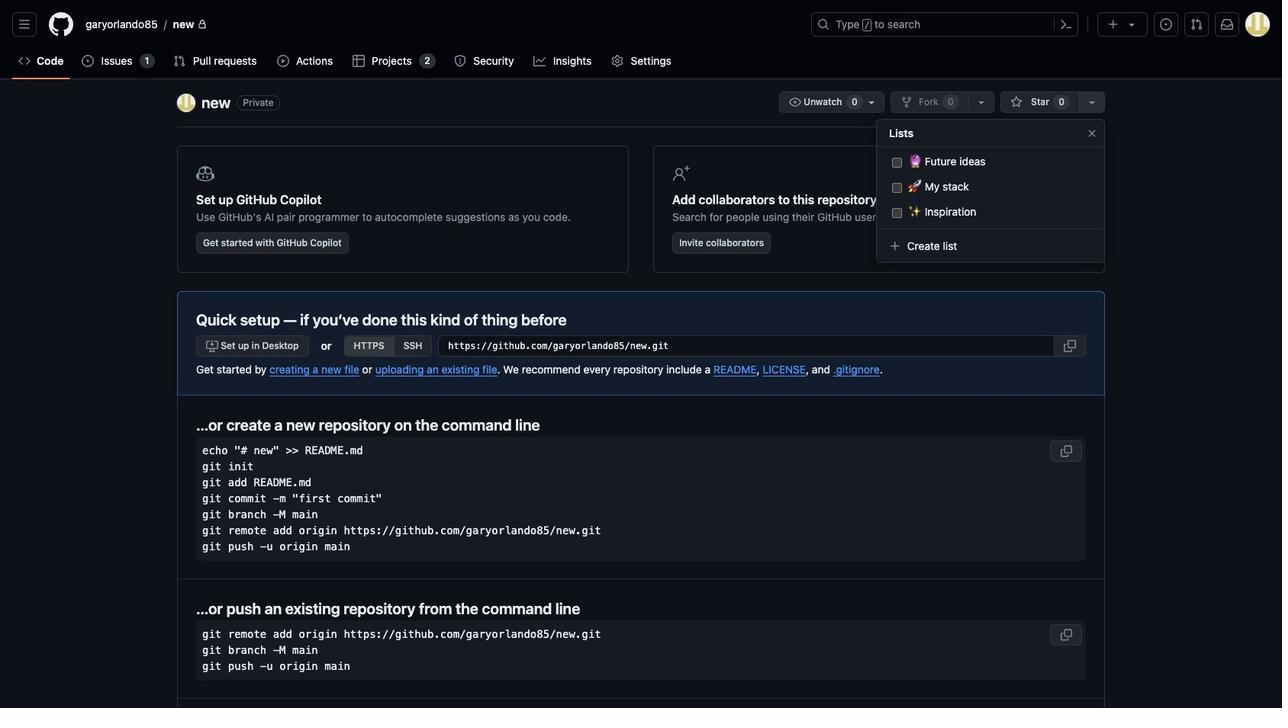 Task type: describe. For each thing, give the bounding box(es) containing it.
1 horizontal spatial plus image
[[1107, 18, 1120, 31]]

shield image
[[454, 55, 466, 67]]

triangle down image
[[1126, 18, 1138, 31]]

1 vertical spatial copy to clipboard image
[[1060, 629, 1072, 641]]

git pull request image for the top issue opened icon
[[1190, 18, 1203, 31]]

star image
[[1010, 96, 1022, 108]]

play image
[[277, 55, 289, 67]]

copilot image
[[196, 165, 214, 183]]

add this repository to a list image
[[1086, 96, 1098, 108]]

repo forked image
[[900, 96, 913, 108]]

0 vertical spatial copy to clipboard image
[[1064, 340, 1076, 353]]

0 users starred this repository element
[[1053, 95, 1070, 110]]

gear image
[[611, 55, 623, 67]]

eye image
[[789, 96, 801, 108]]

owner avatar image
[[177, 94, 195, 112]]

1 vertical spatial list
[[889, 150, 1092, 223]]

copy to clipboard image
[[1060, 445, 1072, 457]]

table image
[[352, 55, 364, 67]]

person add image
[[672, 165, 691, 183]]

homepage image
[[49, 12, 73, 37]]



Task type: vqa. For each thing, say whether or not it's contained in the screenshot.
the bottom Copy to clipboard icon
yes



Task type: locate. For each thing, give the bounding box(es) containing it.
desktop download image
[[206, 340, 218, 353]]

1 horizontal spatial list
[[889, 150, 1092, 223]]

code image
[[18, 55, 31, 67]]

0 horizontal spatial issue opened image
[[82, 55, 94, 67]]

0 horizontal spatial plus image
[[889, 240, 901, 253]]

close menu image
[[1086, 127, 1098, 139]]

graph image
[[533, 55, 546, 67]]

1 horizontal spatial issue opened image
[[1160, 18, 1172, 31]]

1 vertical spatial git pull request image
[[173, 55, 185, 67]]

lock image
[[197, 20, 206, 29]]

issue opened image right code 'icon'
[[82, 55, 94, 67]]

1 vertical spatial issue opened image
[[82, 55, 94, 67]]

0 horizontal spatial list
[[79, 12, 802, 37]]

git pull request image up the owner avatar
[[173, 55, 185, 67]]

0 vertical spatial git pull request image
[[1190, 18, 1203, 31]]

issue opened image
[[1160, 18, 1172, 31], [82, 55, 94, 67]]

copy to clipboard image
[[1064, 340, 1076, 353], [1060, 629, 1072, 641]]

git pull request image
[[1190, 18, 1203, 31], [173, 55, 185, 67]]

1 horizontal spatial git pull request image
[[1190, 18, 1203, 31]]

notifications image
[[1221, 18, 1233, 31]]

0 vertical spatial list
[[79, 12, 802, 37]]

plus image
[[1107, 18, 1120, 31], [889, 240, 901, 253]]

0 horizontal spatial git pull request image
[[173, 55, 185, 67]]

issue opened image right triangle down icon
[[1160, 18, 1172, 31]]

Clone URL text field
[[438, 336, 1055, 357]]

None checkbox
[[892, 156, 902, 169], [892, 182, 902, 195], [892, 207, 902, 220], [892, 156, 902, 169], [892, 182, 902, 195], [892, 207, 902, 220]]

0 vertical spatial plus image
[[1107, 18, 1120, 31]]

1 vertical spatial plus image
[[889, 240, 901, 253]]

list
[[79, 12, 802, 37], [889, 150, 1092, 223]]

git pull request image for left issue opened icon
[[173, 55, 185, 67]]

git pull request image left notifications icon
[[1190, 18, 1203, 31]]

menu
[[876, 113, 1105, 275]]

command palette image
[[1060, 18, 1072, 31]]

0 vertical spatial issue opened image
[[1160, 18, 1172, 31]]

see your forks of this repository image
[[975, 96, 987, 108]]



